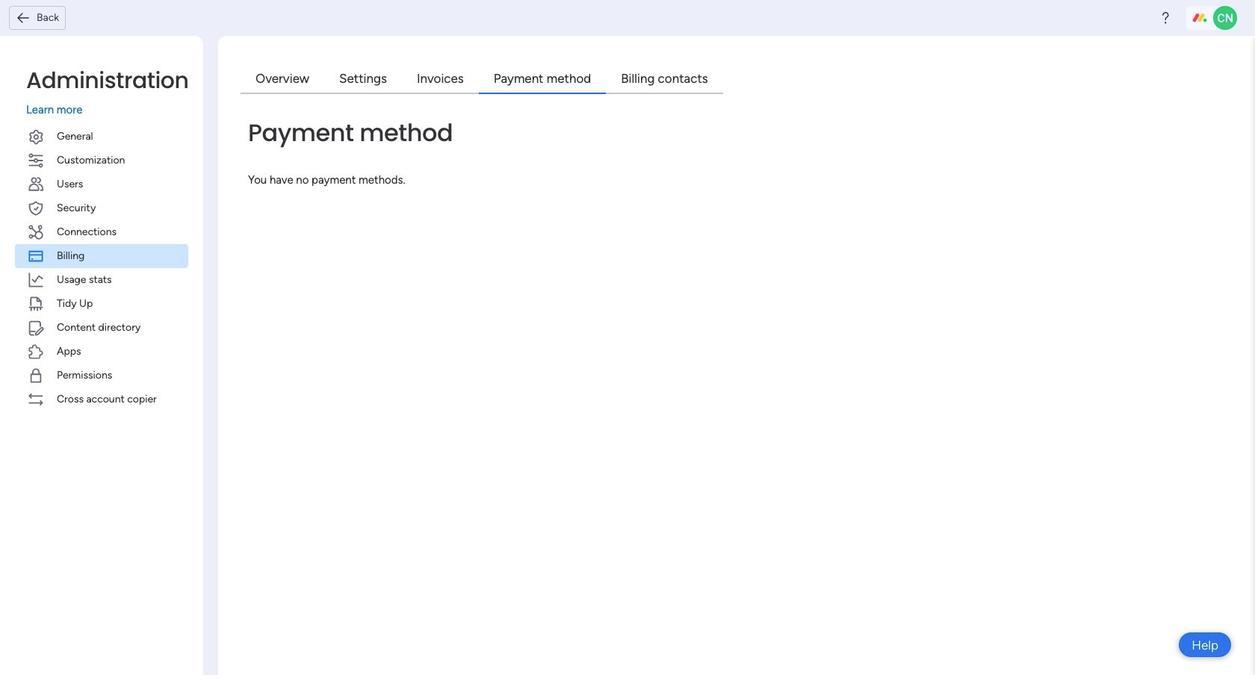 Task type: vqa. For each thing, say whether or not it's contained in the screenshot.
fourth MENU ITEM
no



Task type: locate. For each thing, give the bounding box(es) containing it.
back to workspace image
[[16, 10, 31, 25]]

help image
[[1159, 10, 1174, 25]]



Task type: describe. For each thing, give the bounding box(es) containing it.
cool name image
[[1214, 6, 1238, 30]]



